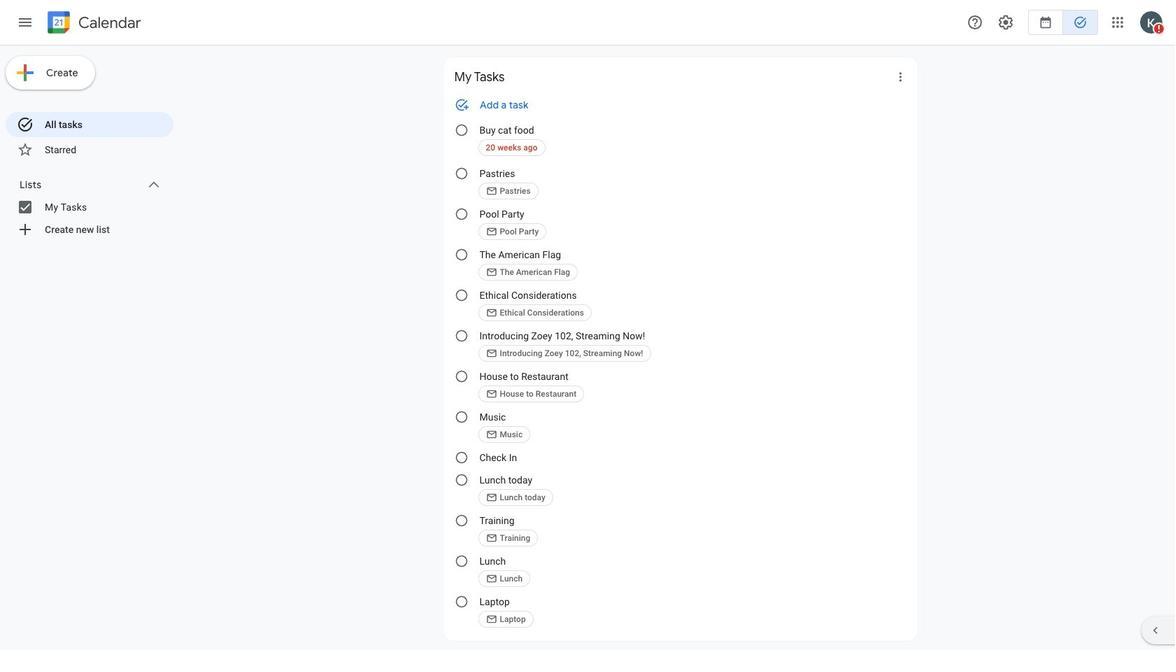 Task type: vqa. For each thing, say whether or not it's contained in the screenshot.
"26"
no



Task type: locate. For each thing, give the bounding box(es) containing it.
heading
[[76, 14, 141, 31]]

calendar element
[[45, 8, 141, 39]]

support menu image
[[967, 14, 984, 31]]



Task type: describe. For each thing, give the bounding box(es) containing it.
settings menu image
[[998, 14, 1015, 31]]

heading inside calendar element
[[76, 14, 141, 31]]

tasks sidebar image
[[17, 14, 34, 31]]



